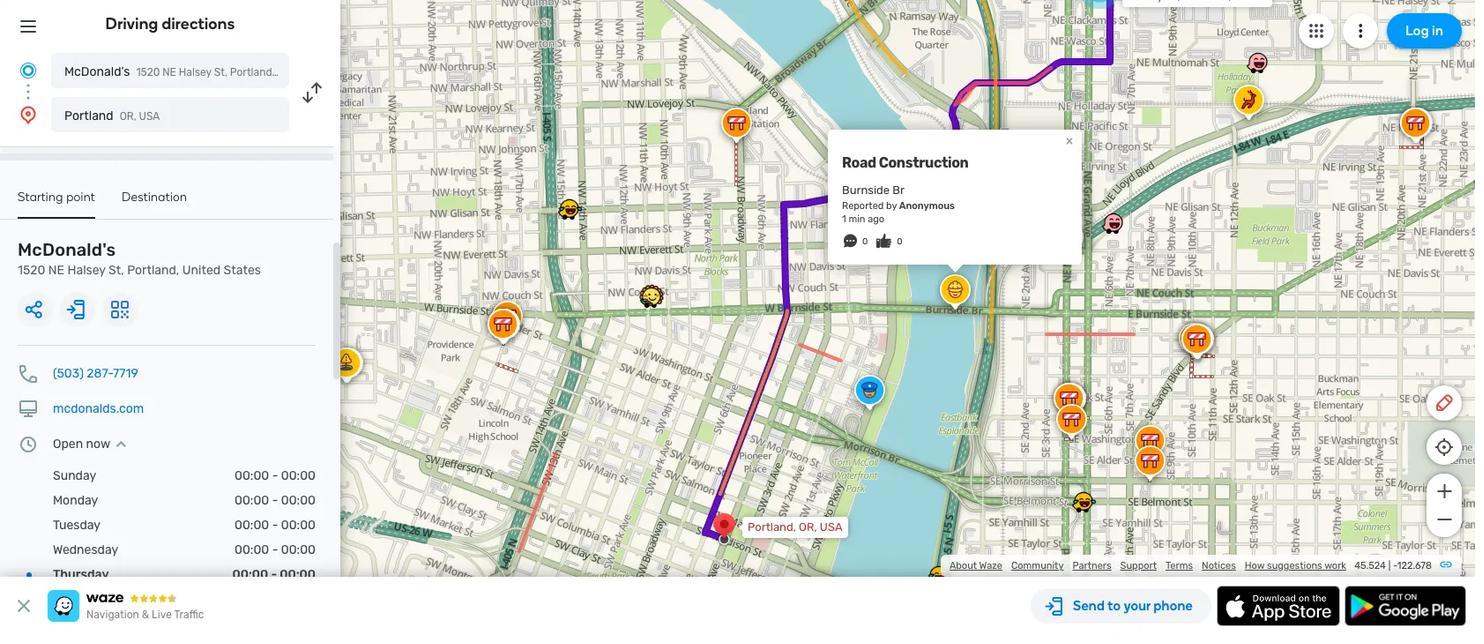Task type: vqa. For each thing, say whether or not it's contained in the screenshot.
UNITED to the left
yes



Task type: describe. For each thing, give the bounding box(es) containing it.
navigation
[[86, 609, 139, 621]]

0 vertical spatial mcdonald's 1520 ne halsey st, portland, united states
[[64, 64, 345, 79]]

community link
[[1012, 560, 1064, 572]]

1 horizontal spatial st,
[[214, 66, 228, 79]]

wednesday
[[53, 543, 118, 558]]

about
[[950, 560, 978, 572]]

00:00 - 00:00 for tuesday
[[235, 518, 316, 533]]

x image
[[13, 595, 34, 617]]

destination button
[[122, 190, 187, 217]]

1 horizontal spatial halsey
[[179, 66, 212, 79]]

computer image
[[18, 399, 39, 420]]

1 vertical spatial halsey
[[67, 263, 106, 278]]

1 0 from the left
[[863, 236, 868, 247]]

suggestions
[[1268, 560, 1323, 572]]

support link
[[1121, 560, 1157, 572]]

or, for portland
[[120, 110, 136, 123]]

sunday
[[53, 468, 96, 483]]

0 horizontal spatial 1520
[[18, 263, 45, 278]]

link image
[[1440, 558, 1454, 572]]

- for thursday
[[271, 567, 277, 582]]

road
[[842, 154, 877, 171]]

×
[[1066, 132, 1074, 149]]

ago
[[868, 213, 885, 225]]

support
[[1121, 560, 1157, 572]]

zoom in image
[[1434, 481, 1456, 502]]

- for sunday
[[272, 468, 278, 483]]

clock image
[[18, 434, 39, 455]]

|
[[1389, 560, 1391, 572]]

starting
[[18, 190, 63, 205]]

partners link
[[1073, 560, 1112, 572]]

driving
[[105, 14, 158, 34]]

chevron up image
[[110, 438, 132, 452]]

1 horizontal spatial united
[[277, 66, 310, 79]]

monday
[[53, 493, 98, 508]]

287-
[[87, 366, 113, 381]]

open
[[53, 437, 83, 452]]

call image
[[18, 363, 39, 385]]

directions
[[162, 14, 235, 34]]

traffic
[[174, 609, 204, 621]]

tuesday
[[53, 518, 101, 533]]

about waze community partners support terms notices how suggestions work 45.524 | -122.678
[[950, 560, 1433, 572]]

1 vertical spatial st,
[[109, 263, 124, 278]]

point
[[66, 190, 95, 205]]

br
[[893, 183, 905, 197]]

- for tuesday
[[272, 518, 278, 533]]

road construction
[[842, 154, 969, 171]]

(503)
[[53, 366, 84, 381]]

how
[[1245, 560, 1265, 572]]

usa for portland
[[139, 110, 160, 123]]

min
[[849, 213, 866, 225]]

notices link
[[1202, 560, 1237, 572]]

portland, or, usa
[[748, 520, 843, 534]]

starting point
[[18, 190, 95, 205]]

notices
[[1202, 560, 1237, 572]]

starting point button
[[18, 190, 95, 219]]

thursday
[[53, 567, 109, 582]]

&
[[142, 609, 149, 621]]

burnside
[[842, 183, 890, 197]]

portland or, usa
[[64, 109, 160, 124]]

construction
[[879, 154, 969, 171]]

driving directions
[[105, 14, 235, 34]]



Task type: locate. For each thing, give the bounding box(es) containing it.
st,
[[214, 66, 228, 79], [109, 263, 124, 278]]

about waze link
[[950, 560, 1003, 572]]

states
[[313, 66, 345, 79], [224, 263, 261, 278]]

0 vertical spatial united
[[277, 66, 310, 79]]

partners
[[1073, 560, 1112, 572]]

1
[[842, 213, 847, 225]]

0 vertical spatial portland,
[[230, 66, 275, 79]]

0 horizontal spatial or,
[[120, 110, 136, 123]]

1 vertical spatial mcdonald's 1520 ne halsey st, portland, united states
[[18, 239, 261, 278]]

0 horizontal spatial usa
[[139, 110, 160, 123]]

1 horizontal spatial states
[[313, 66, 345, 79]]

burnside br reported by anonymous 1 min ago
[[842, 183, 955, 225]]

-
[[272, 468, 278, 483], [272, 493, 278, 508], [272, 518, 278, 533], [272, 543, 278, 558], [1394, 560, 1398, 572], [271, 567, 277, 582]]

live
[[152, 609, 172, 621]]

1 horizontal spatial usa
[[820, 520, 843, 534]]

mcdonald's 1520 ne halsey st, portland, united states down directions
[[64, 64, 345, 79]]

0 horizontal spatial states
[[224, 263, 261, 278]]

1 vertical spatial or,
[[799, 520, 817, 534]]

0 down burnside br reported by anonymous 1 min ago
[[897, 236, 903, 247]]

united
[[277, 66, 310, 79], [182, 263, 221, 278]]

anonymous
[[900, 200, 955, 212]]

0
[[863, 236, 868, 247], [897, 236, 903, 247]]

location image
[[18, 104, 39, 125]]

mcdonalds.com
[[53, 401, 144, 416]]

now
[[86, 437, 110, 452]]

0 vertical spatial states
[[313, 66, 345, 79]]

by
[[887, 200, 897, 212]]

ne down starting point button
[[48, 263, 64, 278]]

1 vertical spatial united
[[182, 263, 221, 278]]

0 down min
[[863, 236, 868, 247]]

destination
[[122, 190, 187, 205]]

0 vertical spatial mcdonald's
[[64, 64, 130, 79]]

0 horizontal spatial portland,
[[127, 263, 179, 278]]

mcdonald's down starting point button
[[18, 239, 116, 260]]

pencil image
[[1434, 393, 1456, 414]]

community
[[1012, 560, 1064, 572]]

- for wednesday
[[272, 543, 278, 558]]

1 horizontal spatial portland,
[[230, 66, 275, 79]]

1 vertical spatial ne
[[48, 263, 64, 278]]

2 0 from the left
[[897, 236, 903, 247]]

1 horizontal spatial 1520
[[136, 66, 160, 79]]

1520 down driving
[[136, 66, 160, 79]]

usa inside "portland or, usa"
[[139, 110, 160, 123]]

current location image
[[18, 60, 39, 81]]

2 vertical spatial portland,
[[748, 520, 797, 534]]

0 vertical spatial halsey
[[179, 66, 212, 79]]

1 vertical spatial states
[[224, 263, 261, 278]]

00:00 - 00:00 for wednesday
[[235, 543, 316, 558]]

00:00 - 00:00 for monday
[[235, 493, 316, 508]]

0 horizontal spatial halsey
[[67, 263, 106, 278]]

0 vertical spatial 1520
[[136, 66, 160, 79]]

usa for portland,
[[820, 520, 843, 534]]

usa
[[139, 110, 160, 123], [820, 520, 843, 534]]

portland
[[64, 109, 114, 124]]

1520
[[136, 66, 160, 79], [18, 263, 45, 278]]

terms
[[1166, 560, 1194, 572]]

00:00 - 00:00 for sunday
[[235, 468, 316, 483]]

how suggestions work link
[[1245, 560, 1347, 572]]

0 vertical spatial usa
[[139, 110, 160, 123]]

00:00 - 00:00
[[235, 468, 316, 483], [235, 493, 316, 508], [235, 518, 316, 533], [235, 543, 316, 558], [233, 567, 316, 582]]

1520 down starting point button
[[18, 263, 45, 278]]

mcdonald's inside "mcdonald's 1520 ne halsey st, portland, united states"
[[18, 239, 116, 260]]

1 vertical spatial portland,
[[127, 263, 179, 278]]

1 vertical spatial usa
[[820, 520, 843, 534]]

reported
[[842, 200, 884, 212]]

halsey down directions
[[179, 66, 212, 79]]

ne
[[163, 66, 176, 79], [48, 263, 64, 278]]

halsey down starting point button
[[67, 263, 106, 278]]

st, down destination button
[[109, 263, 124, 278]]

- for monday
[[272, 493, 278, 508]]

122.678
[[1398, 560, 1433, 572]]

st, down directions
[[214, 66, 228, 79]]

45.524
[[1355, 560, 1387, 572]]

or, inside "portland or, usa"
[[120, 110, 136, 123]]

0 vertical spatial ne
[[163, 66, 176, 79]]

mcdonald's up portland
[[64, 64, 130, 79]]

navigation & live traffic
[[86, 609, 204, 621]]

or,
[[120, 110, 136, 123], [799, 520, 817, 534]]

terms link
[[1166, 560, 1194, 572]]

1 horizontal spatial or,
[[799, 520, 817, 534]]

halsey
[[179, 66, 212, 79], [67, 263, 106, 278]]

2 horizontal spatial portland,
[[748, 520, 797, 534]]

0 vertical spatial or,
[[120, 110, 136, 123]]

open now
[[53, 437, 110, 452]]

mcdonald's 1520 ne halsey st, portland, united states
[[64, 64, 345, 79], [18, 239, 261, 278]]

mcdonald's 1520 ne halsey st, portland, united states down destination button
[[18, 239, 261, 278]]

× link
[[1062, 132, 1078, 149]]

(503) 287-7719 link
[[53, 366, 138, 381]]

portland,
[[230, 66, 275, 79], [127, 263, 179, 278], [748, 520, 797, 534]]

1 horizontal spatial 0
[[897, 236, 903, 247]]

mcdonald's
[[64, 64, 130, 79], [18, 239, 116, 260]]

0 horizontal spatial 0
[[863, 236, 868, 247]]

waze
[[980, 560, 1003, 572]]

7719
[[113, 366, 138, 381]]

1 vertical spatial 1520
[[18, 263, 45, 278]]

0 horizontal spatial st,
[[109, 263, 124, 278]]

0 horizontal spatial united
[[182, 263, 221, 278]]

00:00
[[235, 468, 269, 483], [281, 468, 316, 483], [235, 493, 269, 508], [281, 493, 316, 508], [235, 518, 269, 533], [281, 518, 316, 533], [235, 543, 269, 558], [281, 543, 316, 558], [233, 567, 268, 582], [280, 567, 316, 582]]

00:00 - 00:00 for thursday
[[233, 567, 316, 582]]

zoom out image
[[1434, 509, 1456, 530]]

work
[[1325, 560, 1347, 572]]

0 horizontal spatial ne
[[48, 263, 64, 278]]

1 horizontal spatial ne
[[163, 66, 176, 79]]

or, for portland,
[[799, 520, 817, 534]]

mcdonalds.com link
[[53, 401, 144, 416]]

ne down driving directions
[[163, 66, 176, 79]]

(503) 287-7719
[[53, 366, 138, 381]]

open now button
[[53, 437, 132, 452]]

1 vertical spatial mcdonald's
[[18, 239, 116, 260]]

0 vertical spatial st,
[[214, 66, 228, 79]]



